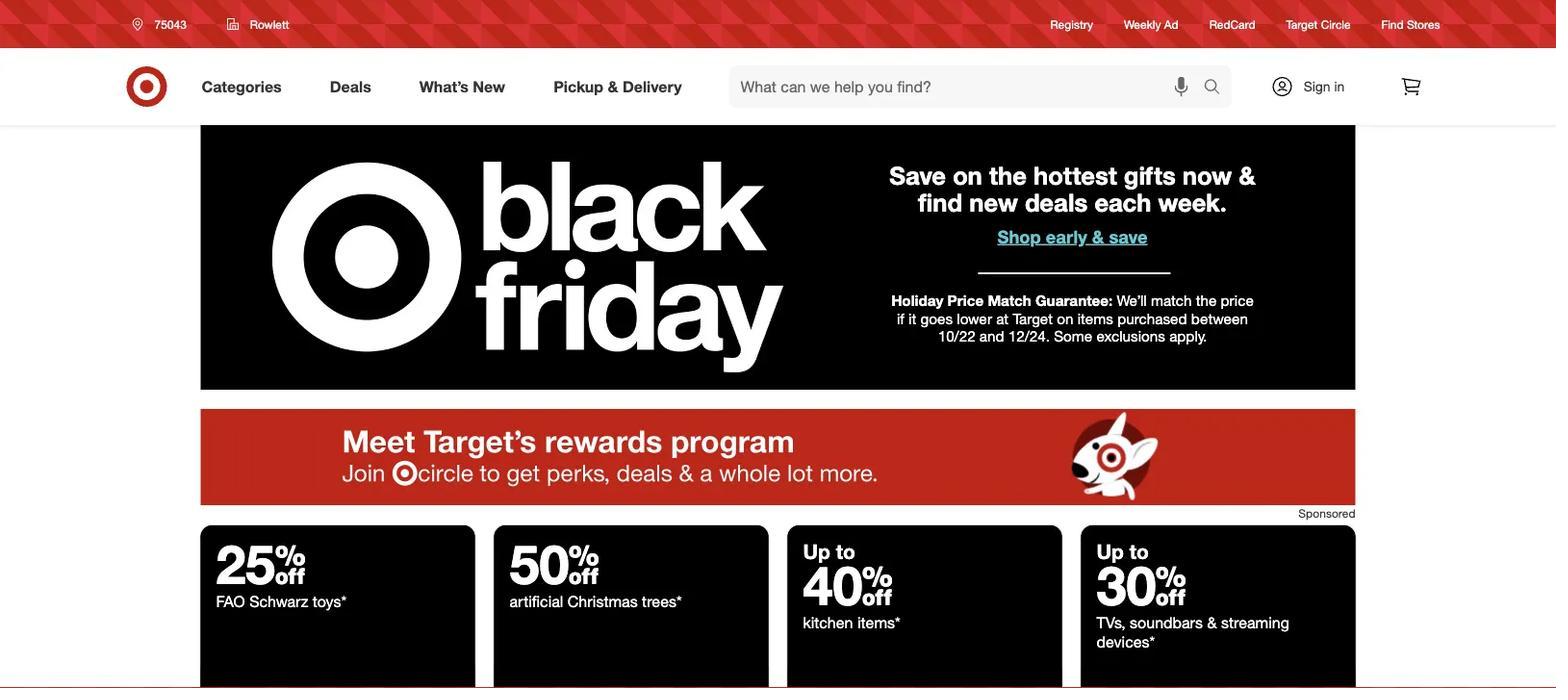 Task type: vqa. For each thing, say whether or not it's contained in the screenshot.
leftmost the Pickup
no



Task type: describe. For each thing, give the bounding box(es) containing it.
up to for 40
[[803, 539, 855, 564]]

soundbars
[[1130, 613, 1203, 632]]

the for match
[[1196, 292, 1217, 309]]

sign in link
[[1254, 65, 1375, 108]]

to for 40
[[836, 539, 855, 564]]

save
[[890, 161, 946, 191]]

target inside we'll match the price if it goes lower at target on items purchased between 10/22 and 12/24. some exclusions apply.
[[1013, 309, 1053, 327]]

the for on
[[989, 161, 1027, 191]]

match
[[1151, 292, 1192, 309]]

kitchen items*
[[803, 613, 900, 632]]

price
[[1221, 292, 1254, 309]]

find stores
[[1382, 17, 1440, 31]]

weekly ad
[[1124, 17, 1179, 31]]

50 artificial christmas trees*
[[510, 531, 682, 611]]

target circle
[[1286, 17, 1351, 31]]

holiday price match guarantee:
[[891, 292, 1113, 309]]

30
[[1097, 553, 1186, 618]]

sign
[[1304, 78, 1331, 95]]

purchased
[[1117, 309, 1187, 327]]

registry link
[[1050, 16, 1093, 32]]

delivery
[[623, 77, 682, 96]]

sign in
[[1304, 78, 1345, 95]]

shop early & save
[[998, 226, 1148, 247]]

up for 30
[[1097, 539, 1124, 564]]

hottest
[[1034, 161, 1117, 191]]

up for 40
[[803, 539, 830, 564]]

redcard
[[1209, 17, 1255, 31]]

stores
[[1407, 17, 1440, 31]]

what's
[[419, 77, 469, 96]]

goes
[[920, 309, 953, 327]]

pickup & delivery link
[[537, 65, 706, 108]]

price
[[948, 292, 984, 309]]

and
[[980, 327, 1004, 345]]

schwarz
[[249, 592, 308, 611]]

find stores link
[[1382, 16, 1440, 32]]

What can we help you find? suggestions appear below search field
[[729, 65, 1208, 108]]

it
[[909, 309, 916, 327]]

& left save
[[1092, 226, 1104, 247]]

advertisement region
[[201, 409, 1355, 505]]

categories link
[[185, 65, 306, 108]]

we'll
[[1117, 292, 1147, 309]]

0 vertical spatial target
[[1286, 17, 1318, 31]]

deals
[[330, 77, 371, 96]]

each
[[1095, 188, 1151, 218]]

circle
[[1321, 17, 1351, 31]]

we'll match the price if it goes lower at target on items purchased between 10/22 and 12/24. some exclusions apply.
[[897, 292, 1254, 345]]

target black friday image for artificial christmas trees*
[[494, 667, 768, 688]]

deals
[[1025, 188, 1088, 218]]

25
[[216, 531, 306, 597]]

& inside save on the hottest gifts now & find new deals each week.
[[1239, 161, 1256, 191]]

target black friday image for fao schwarz toys*
[[201, 667, 475, 688]]

fao
[[216, 592, 245, 611]]

up to for 30
[[1097, 539, 1149, 564]]

shop
[[998, 226, 1041, 247]]

target black friday image for tvs, soundbars & streaming devices*
[[1081, 667, 1355, 688]]



Task type: locate. For each thing, give the bounding box(es) containing it.
2 to from the left
[[1130, 539, 1149, 564]]

1 horizontal spatial up
[[1097, 539, 1124, 564]]

75043 button
[[120, 7, 207, 41]]

christmas
[[568, 592, 638, 611]]

devices*
[[1097, 632, 1155, 651]]

on inside we'll match the price if it goes lower at target on items purchased between 10/22 and 12/24. some exclusions apply.
[[1057, 309, 1073, 327]]

find
[[1382, 17, 1404, 31]]

1 horizontal spatial the
[[1196, 292, 1217, 309]]

1 target black friday image from the left
[[201, 667, 475, 688]]

1 vertical spatial the
[[1196, 292, 1217, 309]]

lower
[[957, 309, 992, 327]]

up to up kitchen
[[803, 539, 855, 564]]

4 target black friday image from the left
[[1081, 667, 1355, 688]]

early
[[1046, 226, 1087, 247]]

up to
[[803, 539, 855, 564], [1097, 539, 1149, 564]]

now
[[1183, 161, 1232, 191]]

ad
[[1164, 17, 1179, 31]]

toys*
[[313, 592, 347, 611]]

the up shop
[[989, 161, 1027, 191]]

the left price
[[1196, 292, 1217, 309]]

weekly
[[1124, 17, 1161, 31]]

save on the hottest gifts now & find new deals each week.
[[890, 161, 1256, 218]]

on inside save on the hottest gifts now & find new deals each week.
[[953, 161, 982, 191]]

up to up 'tvs,'
[[1097, 539, 1149, 564]]

the
[[989, 161, 1027, 191], [1196, 292, 1217, 309]]

1 vertical spatial target
[[1013, 309, 1053, 327]]

target black friday image
[[201, 667, 475, 688], [494, 667, 768, 688], [788, 667, 1062, 688], [1081, 667, 1355, 688]]

target black friday image for kitchen items*
[[788, 667, 1062, 688]]

1 horizontal spatial up to
[[1097, 539, 1149, 564]]

some
[[1054, 327, 1092, 345]]

new
[[969, 188, 1018, 218]]

& right now at top
[[1239, 161, 1256, 191]]

on right save
[[953, 161, 982, 191]]

0 horizontal spatial target
[[1013, 309, 1053, 327]]

at
[[996, 309, 1009, 327]]

pickup
[[553, 77, 603, 96]]

tvs, soundbars & streaming devices*
[[1097, 613, 1289, 651]]

target black friday image down "christmas"
[[494, 667, 768, 688]]

target right at
[[1013, 309, 1053, 327]]

search
[[1195, 79, 1241, 98]]

if
[[897, 309, 904, 327]]

target black friday image down tvs, soundbars & streaming devices*
[[1081, 667, 1355, 688]]

40
[[803, 553, 893, 618]]

& right pickup
[[608, 77, 618, 96]]

up up kitchen
[[803, 539, 830, 564]]

tvs,
[[1097, 613, 1126, 632]]

2 target black friday image from the left
[[494, 667, 768, 688]]

weekly ad link
[[1124, 16, 1179, 32]]

pickup & delivery
[[553, 77, 682, 96]]

rowlett
[[250, 17, 289, 31]]

1 horizontal spatial to
[[1130, 539, 1149, 564]]

search button
[[1195, 65, 1241, 112]]

what's new
[[419, 77, 505, 96]]

redcard link
[[1209, 16, 1255, 32]]

0 horizontal spatial up to
[[803, 539, 855, 564]]

to for 30
[[1130, 539, 1149, 564]]

apply.
[[1169, 327, 1207, 345]]

to
[[836, 539, 855, 564], [1130, 539, 1149, 564]]

to up 'soundbars'
[[1130, 539, 1149, 564]]

75043
[[154, 17, 187, 31]]

kitchen
[[803, 613, 853, 632]]

the inside save on the hottest gifts now & find new deals each week.
[[989, 161, 1027, 191]]

& inside tvs, soundbars & streaming devices*
[[1207, 613, 1217, 632]]

week.
[[1158, 188, 1227, 218]]

target left circle
[[1286, 17, 1318, 31]]

1 horizontal spatial target
[[1286, 17, 1318, 31]]

up
[[803, 539, 830, 564], [1097, 539, 1124, 564]]

3 target black friday image from the left
[[788, 667, 1062, 688]]

0 horizontal spatial on
[[953, 161, 982, 191]]

gifts
[[1124, 161, 1176, 191]]

deals link
[[313, 65, 395, 108]]

1 horizontal spatial on
[[1057, 309, 1073, 327]]

1 vertical spatial on
[[1057, 309, 1073, 327]]

sponsored
[[1299, 506, 1355, 521]]

10/22
[[938, 327, 975, 345]]

& left streaming
[[1207, 613, 1217, 632]]

find
[[918, 188, 962, 218]]

25 fao schwarz toys*
[[216, 531, 347, 611]]

50
[[510, 531, 599, 597]]

1 up to from the left
[[803, 539, 855, 564]]

12/24.
[[1008, 327, 1050, 345]]

target circle link
[[1286, 16, 1351, 32]]

target black friday image down toys*
[[201, 667, 475, 688]]

black friday deals image
[[201, 125, 1355, 390]]

items*
[[857, 613, 900, 632]]

0 horizontal spatial up
[[803, 539, 830, 564]]

what's new link
[[403, 65, 529, 108]]

new
[[473, 77, 505, 96]]

target
[[1286, 17, 1318, 31], [1013, 309, 1053, 327]]

streaming
[[1221, 613, 1289, 632]]

save
[[1109, 226, 1148, 247]]

on left items
[[1057, 309, 1073, 327]]

categories
[[202, 77, 282, 96]]

items
[[1078, 309, 1113, 327]]

1 to from the left
[[836, 539, 855, 564]]

between
[[1191, 309, 1248, 327]]

the inside we'll match the price if it goes lower at target on items purchased between 10/22 and 12/24. some exclusions apply.
[[1196, 292, 1217, 309]]

match
[[988, 292, 1031, 309]]

2 up from the left
[[1097, 539, 1124, 564]]

on
[[953, 161, 982, 191], [1057, 309, 1073, 327]]

registry
[[1050, 17, 1093, 31]]

in
[[1334, 78, 1345, 95]]

to up the kitchen items*
[[836, 539, 855, 564]]

artificial
[[510, 592, 563, 611]]

up up 'tvs,'
[[1097, 539, 1124, 564]]

0 vertical spatial on
[[953, 161, 982, 191]]

1 up from the left
[[803, 539, 830, 564]]

&
[[608, 77, 618, 96], [1239, 161, 1256, 191], [1092, 226, 1104, 247], [1207, 613, 1217, 632]]

0 vertical spatial the
[[989, 161, 1027, 191]]

target black friday image down items*
[[788, 667, 1062, 688]]

2 up to from the left
[[1097, 539, 1149, 564]]

exclusions
[[1096, 327, 1165, 345]]

0 horizontal spatial the
[[989, 161, 1027, 191]]

guarantee:
[[1036, 292, 1113, 309]]

rowlett button
[[214, 7, 302, 41]]

0 horizontal spatial to
[[836, 539, 855, 564]]

trees*
[[642, 592, 682, 611]]

holiday
[[891, 292, 943, 309]]



